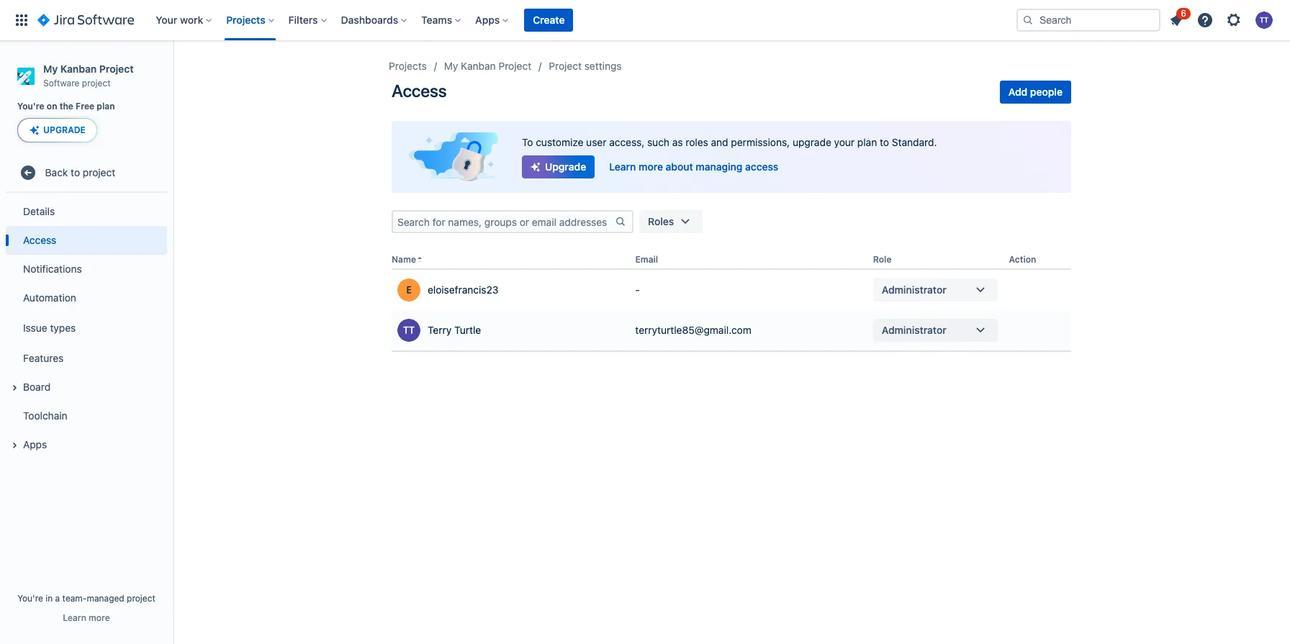 Task type: locate. For each thing, give the bounding box(es) containing it.
1 horizontal spatial kanban
[[461, 60, 496, 72]]

about
[[666, 161, 693, 173]]

upgrade for the upgrade 'link'
[[545, 161, 586, 173]]

expand image up toolchain on the left bottom of page
[[6, 380, 23, 397]]

projects down the teams
[[389, 60, 427, 72]]

0 vertical spatial expand image
[[6, 380, 23, 397]]

0 horizontal spatial upgrade
[[43, 125, 86, 136]]

1 vertical spatial plan
[[857, 136, 877, 148]]

notifications link
[[6, 255, 167, 284]]

1 vertical spatial learn
[[63, 613, 86, 624]]

plan
[[97, 101, 115, 112], [857, 136, 877, 148]]

name button
[[392, 254, 416, 265]]

expand image down toolchain on the left bottom of page
[[6, 437, 23, 455]]

access
[[745, 161, 778, 173]]

1 vertical spatial project
[[83, 166, 115, 179]]

expand image for apps
[[6, 437, 23, 455]]

administrator left open user roles picker icon
[[882, 324, 947, 336]]

0 vertical spatial apps
[[475, 14, 500, 26]]

0 horizontal spatial to
[[71, 166, 80, 179]]

details
[[23, 205, 55, 217]]

primary element
[[9, 0, 1017, 40]]

group
[[6, 193, 167, 464]]

sidebar navigation image
[[157, 58, 189, 86]]

plan right your
[[857, 136, 877, 148]]

1 vertical spatial projects
[[389, 60, 427, 72]]

1 horizontal spatial learn
[[609, 161, 636, 173]]

more down managed
[[89, 613, 110, 624]]

my up 'software'
[[43, 63, 58, 75]]

0 vertical spatial more
[[639, 161, 663, 173]]

automation link
[[6, 284, 167, 313]]

upgrade down you're on the free plan
[[43, 125, 86, 136]]

0 vertical spatial learn
[[609, 161, 636, 173]]

1 horizontal spatial project
[[499, 60, 532, 72]]

kanban for my kanban project software project
[[60, 63, 97, 75]]

2 you're from the top
[[17, 593, 43, 604]]

kanban up 'software'
[[60, 63, 97, 75]]

roles
[[648, 215, 674, 228]]

apps inside button
[[23, 438, 47, 451]]

search image
[[1022, 14, 1034, 26]]

administrator for terryturtle85@gmail.com
[[882, 324, 947, 336]]

my right projects link
[[444, 60, 458, 72]]

expand image inside apps button
[[6, 437, 23, 455]]

you're for you're on the free plan
[[17, 101, 44, 112]]

upgrade button
[[18, 119, 96, 142]]

1 vertical spatial apps
[[23, 438, 47, 451]]

open user roles picker image
[[972, 282, 989, 299]]

kanban for my kanban project
[[461, 60, 496, 72]]

role
[[873, 254, 892, 265]]

1 horizontal spatial more
[[639, 161, 663, 173]]

automation
[[23, 292, 76, 304]]

you're for you're in a team-managed project
[[17, 593, 43, 604]]

kanban down apps dropdown button
[[461, 60, 496, 72]]

customize
[[536, 136, 584, 148]]

access down projects link
[[392, 81, 447, 101]]

toolchain link
[[6, 402, 167, 431]]

my
[[444, 60, 458, 72], [43, 63, 58, 75]]

your
[[156, 14, 177, 26]]

filters
[[288, 14, 318, 26]]

upgrade down customize
[[545, 161, 586, 173]]

my inside my kanban project software project
[[43, 63, 58, 75]]

my for my kanban project software project
[[43, 63, 58, 75]]

0 horizontal spatial more
[[89, 613, 110, 624]]

and
[[711, 136, 728, 148]]

project settings link
[[549, 58, 622, 75]]

managed
[[87, 593, 124, 604]]

settings
[[584, 60, 622, 72]]

1 vertical spatial expand image
[[6, 437, 23, 455]]

learn inside 'button'
[[63, 613, 86, 624]]

0 horizontal spatial my
[[43, 63, 58, 75]]

appswitcher icon image
[[13, 12, 30, 29]]

project for my kanban project software project
[[99, 63, 134, 75]]

apps
[[475, 14, 500, 26], [23, 438, 47, 451]]

1 horizontal spatial my
[[444, 60, 458, 72]]

0 vertical spatial projects
[[226, 14, 265, 26]]

more inside 'button'
[[89, 613, 110, 624]]

projects for projects dropdown button
[[226, 14, 265, 26]]

to left standard.
[[880, 136, 889, 148]]

kanban
[[461, 60, 496, 72], [60, 63, 97, 75]]

plan right free
[[97, 101, 115, 112]]

projects for projects link
[[389, 60, 427, 72]]

banner containing your work
[[0, 0, 1290, 40]]

project
[[499, 60, 532, 72], [549, 60, 582, 72], [99, 63, 134, 75]]

learn for learn more about managing access
[[609, 161, 636, 173]]

Search field
[[1017, 9, 1161, 32]]

access,
[[609, 136, 645, 148]]

jira software image
[[37, 12, 134, 29], [37, 12, 134, 29]]

you're left in
[[17, 593, 43, 604]]

banner
[[0, 0, 1290, 40]]

0 horizontal spatial apps
[[23, 438, 47, 451]]

your
[[834, 136, 855, 148]]

1 horizontal spatial apps
[[475, 14, 500, 26]]

projects
[[226, 14, 265, 26], [389, 60, 427, 72]]

administrator button down open user roles picker image
[[873, 319, 998, 342]]

terry
[[428, 324, 452, 336]]

you're
[[17, 101, 44, 112], [17, 593, 43, 604]]

administrator down the role
[[882, 284, 947, 296]]

1 horizontal spatial upgrade
[[545, 161, 586, 173]]

upgrade inside 'link'
[[545, 161, 586, 173]]

managing
[[696, 161, 743, 173]]

apps inside dropdown button
[[475, 14, 500, 26]]

1 horizontal spatial access
[[392, 81, 447, 101]]

1 administrator button from the top
[[873, 279, 998, 302]]

access link
[[6, 226, 167, 255]]

kanban inside my kanban project software project
[[60, 63, 97, 75]]

help image
[[1197, 12, 1214, 29]]

0 horizontal spatial kanban
[[60, 63, 97, 75]]

project inside the back to project link
[[83, 166, 115, 179]]

apps button
[[6, 431, 167, 460]]

1 vertical spatial more
[[89, 613, 110, 624]]

0 vertical spatial access
[[392, 81, 447, 101]]

project inside my kanban project software project
[[99, 63, 134, 75]]

administrator button for -
[[873, 279, 998, 302]]

settings image
[[1225, 12, 1243, 29]]

dashboards
[[341, 14, 398, 26]]

1 vertical spatial you're
[[17, 593, 43, 604]]

projects link
[[389, 58, 427, 75]]

project left settings
[[549, 60, 582, 72]]

types
[[50, 322, 76, 334]]

0 vertical spatial administrator
[[882, 284, 947, 296]]

project up details link
[[83, 166, 115, 179]]

1 you're from the top
[[17, 101, 44, 112]]

board button
[[6, 373, 167, 402]]

apps down toolchain on the left bottom of page
[[23, 438, 47, 451]]

0 vertical spatial to
[[880, 136, 889, 148]]

projects right the work
[[226, 14, 265, 26]]

2 expand image from the top
[[6, 437, 23, 455]]

to right the back
[[71, 166, 80, 179]]

to
[[880, 136, 889, 148], [71, 166, 80, 179]]

project for my kanban project
[[499, 60, 532, 72]]

0 horizontal spatial projects
[[226, 14, 265, 26]]

0 vertical spatial plan
[[97, 101, 115, 112]]

issue types
[[23, 322, 76, 334]]

access
[[392, 81, 447, 101], [23, 234, 56, 246]]

upgrade
[[43, 125, 86, 136], [545, 161, 586, 173]]

to customize user access, such as roles and permissions, upgrade your plan to standard.
[[522, 136, 937, 148]]

apps right teams popup button
[[475, 14, 500, 26]]

0 vertical spatial you're
[[17, 101, 44, 112]]

the
[[60, 101, 73, 112]]

learn down team-
[[63, 613, 86, 624]]

your work button
[[151, 9, 218, 32]]

standard.
[[892, 136, 937, 148]]

people
[[1030, 86, 1063, 98]]

open user roles picker image
[[972, 322, 989, 339]]

you're left the on
[[17, 101, 44, 112]]

name
[[392, 254, 416, 265]]

learn more about managing access link
[[601, 156, 787, 179]]

1 vertical spatial upgrade
[[545, 161, 586, 173]]

0 horizontal spatial learn
[[63, 613, 86, 624]]

0 vertical spatial project
[[82, 78, 111, 88]]

expand image
[[6, 380, 23, 397], [6, 437, 23, 455]]

apps button
[[471, 9, 514, 32]]

0 horizontal spatial project
[[99, 63, 134, 75]]

project down 'primary' element
[[499, 60, 532, 72]]

0 vertical spatial upgrade
[[43, 125, 86, 136]]

project left sidebar navigation icon
[[99, 63, 134, 75]]

access down details
[[23, 234, 56, 246]]

more
[[639, 161, 663, 173], [89, 613, 110, 624]]

my kanban project link
[[444, 58, 532, 75]]

administrator button up open user roles picker icon
[[873, 279, 998, 302]]

1 expand image from the top
[[6, 380, 23, 397]]

in
[[46, 593, 53, 604]]

1 horizontal spatial projects
[[389, 60, 427, 72]]

1 vertical spatial administrator button
[[873, 319, 998, 342]]

upgrade inside upgrade button
[[43, 125, 86, 136]]

administrator
[[882, 284, 947, 296], [882, 324, 947, 336]]

such
[[647, 136, 670, 148]]

learn down access,
[[609, 161, 636, 173]]

1 horizontal spatial to
[[880, 136, 889, 148]]

expand image inside board 'button'
[[6, 380, 23, 397]]

-
[[635, 284, 640, 296]]

administrator button
[[873, 279, 998, 302], [873, 319, 998, 342]]

project right managed
[[127, 593, 155, 604]]

1 horizontal spatial plan
[[857, 136, 877, 148]]

roles
[[686, 136, 708, 148]]

Search for names, groups or email addresses text field
[[393, 212, 615, 232]]

1 administrator from the top
[[882, 284, 947, 296]]

0 horizontal spatial access
[[23, 234, 56, 246]]

2 administrator from the top
[[882, 324, 947, 336]]

free
[[76, 101, 94, 112]]

1 vertical spatial access
[[23, 234, 56, 246]]

1 vertical spatial to
[[71, 166, 80, 179]]

software
[[43, 78, 80, 88]]

project
[[82, 78, 111, 88], [83, 166, 115, 179], [127, 593, 155, 604]]

learn for learn more
[[63, 613, 86, 624]]

projects button
[[222, 9, 280, 32]]

projects inside projects dropdown button
[[226, 14, 265, 26]]

2 administrator button from the top
[[873, 319, 998, 342]]

1 vertical spatial administrator
[[882, 324, 947, 336]]

project up free
[[82, 78, 111, 88]]

more down such
[[639, 161, 663, 173]]

0 vertical spatial administrator button
[[873, 279, 998, 302]]

your profile and settings image
[[1256, 12, 1273, 29]]



Task type: vqa. For each thing, say whether or not it's contained in the screenshot.
Toolchain in the left of the page
yes



Task type: describe. For each thing, give the bounding box(es) containing it.
more for learn more
[[89, 613, 110, 624]]

notifications
[[23, 263, 82, 275]]

on
[[47, 101, 57, 112]]

terry turtle
[[428, 324, 481, 336]]

upgrade link
[[522, 156, 595, 179]]

to
[[522, 136, 533, 148]]

dashboards button
[[337, 9, 413, 32]]

learn more button
[[63, 613, 110, 624]]

board
[[23, 381, 51, 393]]

features link
[[6, 344, 167, 373]]

back to project
[[45, 166, 115, 179]]

filters button
[[284, 9, 332, 32]]

you're on the free plan
[[17, 101, 115, 112]]

learn more
[[63, 613, 110, 624]]

issue types link
[[6, 313, 167, 344]]

work
[[180, 14, 203, 26]]

create
[[533, 14, 565, 26]]

project inside my kanban project software project
[[82, 78, 111, 88]]

upgrade for upgrade button
[[43, 125, 86, 136]]

you're in a team-managed project
[[17, 593, 155, 604]]

2 vertical spatial project
[[127, 593, 155, 604]]

add people button
[[1000, 81, 1071, 104]]

create button
[[524, 9, 573, 32]]

add people
[[1009, 86, 1063, 98]]

group containing details
[[6, 193, 167, 464]]

back
[[45, 166, 68, 179]]

access inside group
[[23, 234, 56, 246]]

eloisefrancis23
[[428, 284, 499, 296]]

open roles dropdown image
[[677, 213, 694, 230]]

expand image for board
[[6, 380, 23, 397]]

teams button
[[417, 9, 467, 32]]

add
[[1009, 86, 1028, 98]]

turtle
[[454, 324, 481, 336]]

email
[[635, 254, 658, 265]]

administrator for -
[[882, 284, 947, 296]]

2 horizontal spatial project
[[549, 60, 582, 72]]

0 horizontal spatial plan
[[97, 101, 115, 112]]

administrator button for terryturtle85@gmail.com
[[873, 319, 998, 342]]

upgrade
[[793, 136, 831, 148]]

as
[[672, 136, 683, 148]]

a
[[55, 593, 60, 604]]

toolchain
[[23, 410, 67, 422]]

details link
[[6, 198, 167, 226]]

project settings
[[549, 60, 622, 72]]

issue
[[23, 322, 47, 334]]

user
[[586, 136, 607, 148]]

more for learn more about managing access
[[639, 161, 663, 173]]

your work
[[156, 14, 203, 26]]

teams
[[421, 14, 452, 26]]

terryturtle85@gmail.com
[[635, 324, 752, 336]]

notifications image
[[1168, 12, 1185, 29]]

my kanban project software project
[[43, 63, 134, 88]]

roles button
[[639, 210, 703, 233]]

people and their roles element
[[392, 251, 1071, 352]]

6
[[1181, 8, 1187, 19]]

action
[[1009, 254, 1036, 265]]

features
[[23, 352, 64, 364]]

team-
[[62, 593, 87, 604]]

learn more about managing access
[[609, 161, 778, 173]]

permissions,
[[731, 136, 790, 148]]

my for my kanban project
[[444, 60, 458, 72]]

back to project link
[[6, 159, 167, 187]]

my kanban project
[[444, 60, 532, 72]]



